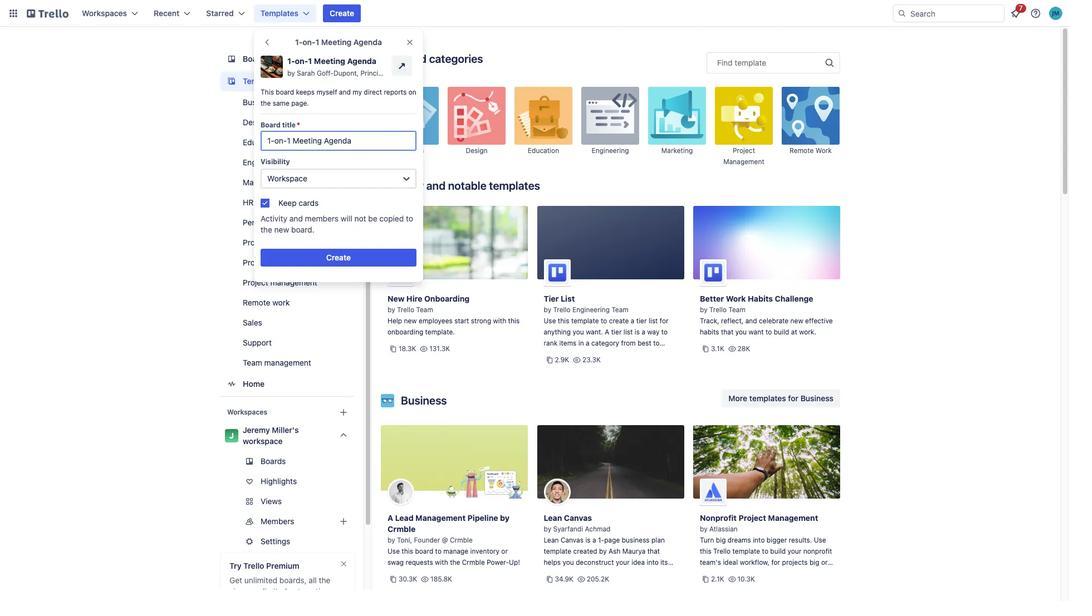 Task type: vqa. For each thing, say whether or not it's contained in the screenshot.
the Description (optional)
no



Task type: locate. For each thing, give the bounding box(es) containing it.
new up onboarding
[[404, 317, 417, 325]]

tier down the create
[[612, 328, 622, 337]]

0 vertical spatial marketing link
[[649, 87, 707, 167]]

big down nonprofit
[[810, 559, 820, 567]]

or down nonprofit
[[822, 559, 828, 567]]

the inside try trello premium get unlimited boards, all the views, unlimited automation, and more.
[[319, 576, 331, 586]]

atlassian image
[[700, 479, 727, 506]]

and up want
[[746, 317, 758, 325]]

@
[[411, 69, 417, 77], [442, 537, 448, 545]]

1 vertical spatial new
[[388, 294, 405, 304]]

0 vertical spatial templates
[[489, 179, 541, 192]]

2 lean from the top
[[544, 537, 559, 545]]

1 horizontal spatial board
[[415, 548, 434, 556]]

0 vertical spatial that
[[722, 328, 734, 337]]

0 vertical spatial @
[[411, 69, 417, 77]]

create down activity and members will not be copied to the new board.
[[326, 253, 351, 262]]

for up players, at right bottom
[[660, 317, 669, 325]]

close popover image
[[406, 38, 415, 47]]

and left my
[[339, 88, 351, 96]]

crmble down inventory in the left of the page
[[462, 559, 485, 567]]

1 vertical spatial with
[[435, 559, 448, 567]]

power-
[[487, 559, 509, 567]]

0 horizontal spatial big
[[716, 537, 726, 545]]

miller's
[[272, 426, 299, 435]]

205.2k
[[587, 576, 610, 584]]

0 horizontal spatial business link
[[221, 94, 355, 111]]

this inside a lead management pipeline by crmble by toni, founder @ crmble use this board to manage inventory or swag requests with the crmble power-up!
[[402, 548, 413, 556]]

agenda up principal
[[347, 56, 377, 66]]

crmble up the manage
[[450, 537, 473, 545]]

business
[[243, 98, 275, 107], [396, 147, 424, 155], [801, 394, 834, 403], [401, 395, 447, 407]]

new down activity
[[275, 225, 289, 235]]

workspace
[[267, 174, 308, 183]]

0 vertical spatial project management
[[724, 147, 765, 166]]

1- down achmad
[[598, 537, 605, 545]]

0 vertical spatial lean
[[544, 514, 562, 523]]

jeremy miller's workspace
[[243, 426, 299, 446]]

new hire onboarding by trello team help new employees start strong with this onboarding template.
[[388, 294, 520, 337]]

engineering icon image
[[582, 87, 640, 145]]

use inside a lead management pipeline by crmble by toni, founder @ crmble use this board to manage inventory or swag requests with the crmble power-up!
[[388, 548, 400, 556]]

1 vertical spatial agenda
[[347, 56, 377, 66]]

1 vertical spatial your
[[616, 559, 630, 567]]

forward image inside members link
[[353, 515, 366, 529]]

new inside new hire onboarding by trello team help new employees start strong with this onboarding template.
[[404, 317, 417, 325]]

2 boards link from the top
[[221, 453, 355, 471]]

templates right more
[[750, 394, 787, 403]]

for left projects
[[772, 559, 781, 567]]

1 horizontal spatial management
[[769, 514, 819, 523]]

1 vertical spatial work
[[273, 298, 290, 308]]

to right "copied"
[[406, 214, 413, 223]]

into left its
[[647, 559, 659, 567]]

use
[[544, 317, 556, 325], [814, 537, 827, 545], [388, 548, 400, 556]]

0 horizontal spatial or
[[502, 548, 508, 556]]

1 horizontal spatial remote work link
[[782, 87, 840, 167]]

agenda for 1-on-1 meeting agenda
[[354, 37, 382, 47]]

templates up same
[[243, 76, 281, 86]]

for inside the nonprofit project management by atlassian turn big dreams into bigger results. use this trello template to build your nonprofit team's ideal workflow, for projects big or small.
[[772, 559, 781, 567]]

0 horizontal spatial best
[[612, 351, 625, 359]]

create button
[[323, 4, 361, 22], [261, 249, 417, 267]]

by inside '1-on-1 meeting agenda by sarah goff-dupont, principal writer @ atlassian'
[[288, 69, 295, 77]]

to down founder
[[436, 548, 442, 556]]

trello up ideal
[[714, 548, 731, 556]]

1 horizontal spatial this
[[565, 351, 579, 359]]

new inside new hire onboarding by trello team help new employees start strong with this onboarding template.
[[388, 294, 405, 304]]

to up workflow,
[[763, 548, 769, 556]]

0 vertical spatial your
[[788, 548, 802, 556]]

1 management from the left
[[416, 514, 466, 523]]

by up track,
[[700, 306, 708, 314]]

board up same
[[276, 88, 294, 96]]

list up 'way'
[[649, 317, 658, 325]]

0 vertical spatial with
[[493, 317, 507, 325]]

players,
[[643, 351, 668, 359]]

1 horizontal spatial new
[[404, 317, 417, 325]]

the right all
[[319, 576, 331, 586]]

you up in
[[573, 328, 584, 337]]

templates inside popup button
[[261, 8, 299, 18]]

1 horizontal spatial marketing
[[662, 147, 693, 155]]

business link down writer
[[381, 87, 439, 167]]

templates link
[[221, 71, 355, 91]]

education down education icon
[[528, 147, 560, 155]]

best right "be:"
[[612, 351, 625, 359]]

0 vertical spatial or
[[502, 548, 508, 556]]

1 vertical spatial lean
[[544, 537, 559, 545]]

0 horizontal spatial with
[[435, 559, 448, 567]]

management down productivity link
[[274, 258, 320, 267]]

habits
[[700, 328, 720, 337]]

engineering
[[592, 147, 629, 155], [243, 158, 286, 167], [573, 306, 610, 314]]

nonprofit project management by atlassian turn big dreams into bigger results. use this trello template to build your nonprofit team's ideal workflow, for projects big or small.
[[700, 514, 833, 578]]

back to home image
[[27, 4, 69, 22]]

this for new hire onboarding
[[509, 317, 520, 325]]

by inside "tier list by trello engineering team use this template to create a tier list for anything you want. a tier list is a way to rank items in a category from best to worst. this could be: best nba players, goat'd pasta dishes, and tastiest fast food joints."
[[544, 306, 552, 314]]

1 vertical spatial project management
[[243, 278, 318, 288]]

team down work
[[729, 306, 746, 314]]

this inside new hire onboarding by trello team help new employees start strong with this onboarding template.
[[509, 317, 520, 325]]

2 business icon image from the top
[[381, 395, 395, 408]]

template up want.
[[572, 317, 599, 325]]

project management down product management
[[243, 278, 318, 288]]

the up productivity
[[261, 225, 272, 235]]

1 horizontal spatial that
[[722, 328, 734, 337]]

work
[[816, 147, 832, 155], [273, 298, 290, 308]]

1 vertical spatial 1-
[[288, 56, 295, 66]]

workspace
[[243, 437, 283, 446]]

0 horizontal spatial design link
[[221, 114, 355, 132]]

lean down "syarfandi"
[[544, 537, 559, 545]]

1-on-1 meeting agenda link
[[288, 56, 388, 67]]

goat'd
[[544, 362, 568, 370]]

1 vertical spatial for
[[789, 394, 799, 403]]

1 vertical spatial remote
[[243, 298, 271, 308]]

boards link for home
[[221, 49, 355, 69]]

management
[[416, 514, 466, 523], [769, 514, 819, 523]]

templates inside more templates for business button
[[750, 394, 787, 403]]

1 for 1-on-1 meeting agenda
[[316, 37, 319, 47]]

team up the create
[[612, 306, 629, 314]]

a down achmad
[[593, 537, 597, 545]]

business link down templates link
[[221, 94, 355, 111]]

a inside "tier list by trello engineering team use this template to create a tier list for anything you want. a tier list is a way to rank items in a category from best to worst. this could be: best nba players, goat'd pasta dishes, and tastiest fast food joints."
[[605, 328, 610, 337]]

workspaces
[[82, 8, 127, 18], [227, 408, 267, 417]]

*
[[297, 121, 300, 129]]

use for nonprofit project management
[[814, 537, 827, 545]]

0 vertical spatial on-
[[303, 37, 316, 47]]

1 lean from the top
[[544, 514, 562, 523]]

projects
[[783, 559, 808, 567]]

@ inside '1-on-1 meeting agenda by sarah goff-dupont, principal writer @ atlassian'
[[411, 69, 417, 77]]

forward image up forward icon
[[353, 495, 366, 509]]

templates up return to previous screen image
[[261, 8, 299, 18]]

start
[[455, 317, 469, 325]]

use for a lead management pipeline by crmble
[[388, 548, 400, 556]]

0 vertical spatial 1-
[[295, 37, 303, 47]]

0 horizontal spatial management
[[416, 514, 466, 523]]

remote down 'remote work icon' at top
[[790, 147, 814, 155]]

0 horizontal spatial templates
[[489, 179, 541, 192]]

project
[[733, 147, 756, 155], [243, 278, 268, 288], [739, 514, 767, 523]]

Search field
[[907, 5, 1005, 22]]

0 vertical spatial boards
[[243, 54, 269, 64]]

open information menu image
[[1031, 8, 1042, 19]]

marketing link
[[649, 87, 707, 167], [221, 174, 355, 192]]

pipeline
[[468, 514, 499, 523]]

members link
[[221, 513, 366, 531]]

for
[[660, 317, 669, 325], [789, 394, 799, 403], [772, 559, 781, 567]]

education icon image
[[515, 87, 573, 145]]

1- up templates link
[[288, 56, 295, 66]]

marketing down marketing icon
[[662, 147, 693, 155]]

0 vertical spatial unlimited
[[245, 576, 278, 586]]

your down ash
[[616, 559, 630, 567]]

that
[[722, 328, 734, 337], [648, 548, 660, 556]]

the inside this board keeps myself and my direct reports on the same page.
[[261, 99, 271, 108]]

joints.
[[560, 373, 579, 381]]

myself
[[317, 88, 337, 96]]

engineering down engineering icon
[[592, 147, 629, 155]]

use up anything
[[544, 317, 556, 325]]

2 horizontal spatial 1-
[[598, 537, 605, 545]]

the down the manage
[[450, 559, 461, 567]]

0 vertical spatial marketing
[[662, 147, 693, 155]]

1 forward image from the top
[[353, 495, 366, 509]]

management inside the nonprofit project management by atlassian turn big dreams into bigger results. use this trello template to build your nonprofit team's ideal workflow, for projects big or small.
[[769, 514, 819, 523]]

this up same
[[261, 88, 274, 96]]

a inside a lead management pipeline by crmble by toni, founder @ crmble use this board to manage inventory or swag requests with the crmble power-up!
[[388, 514, 393, 523]]

productivity link
[[221, 234, 355, 252]]

1 horizontal spatial list
[[649, 317, 658, 325]]

create
[[330, 8, 355, 18], [326, 253, 351, 262]]

atlassian inside '1-on-1 meeting agenda by sarah goff-dupont, principal writer @ atlassian'
[[419, 69, 447, 77]]

agenda up '1-on-1 meeting agenda by sarah goff-dupont, principal writer @ atlassian'
[[354, 37, 382, 47]]

worst.
[[544, 351, 564, 359]]

team management link
[[221, 354, 355, 372]]

on- for 1-on-1 meeting agenda by sarah goff-dupont, principal writer @ atlassian
[[295, 56, 308, 66]]

on
[[409, 88, 417, 96]]

0 horizontal spatial tier
[[612, 328, 622, 337]]

0 horizontal spatial that
[[648, 548, 660, 556]]

0 horizontal spatial a
[[388, 514, 393, 523]]

employees
[[419, 317, 453, 325]]

into inside 'lean canvas by syarfandi achmad lean canvas is a 1-page business plan template created by ash maurya that helps you deconstruct your idea into its key assumptions.'
[[647, 559, 659, 567]]

1 vertical spatial design
[[466, 147, 488, 155]]

to inside activity and members will not be copied to the new board.
[[406, 214, 413, 223]]

recent
[[154, 8, 180, 18]]

0 horizontal spatial project management link
[[221, 274, 355, 292]]

1 boards link from the top
[[221, 49, 355, 69]]

maurya
[[623, 548, 646, 556]]

team inside "tier list by trello engineering team use this template to create a tier list for anything you want. a tier list is a way to rank items in a category from best to worst. this could be: best nba players, goat'd pasta dishes, and tastiest fast food joints."
[[612, 306, 629, 314]]

1 horizontal spatial workspaces
[[227, 408, 267, 417]]

toni, founder @ crmble image
[[388, 479, 415, 506]]

to inside the nonprofit project management by atlassian turn big dreams into bigger results. use this trello template to build your nonprofit team's ideal workflow, for projects big or small.
[[763, 548, 769, 556]]

0 vertical spatial tier
[[637, 317, 647, 325]]

members
[[305, 214, 339, 223]]

build down bigger
[[771, 548, 786, 556]]

views
[[261, 497, 282, 507]]

forward image
[[353, 495, 366, 509], [353, 515, 366, 529]]

work up sales link
[[273, 298, 290, 308]]

None text field
[[261, 131, 417, 151]]

0 vertical spatial a
[[605, 328, 610, 337]]

management up results.
[[769, 514, 819, 523]]

this right the strong
[[509, 317, 520, 325]]

0 vertical spatial project
[[733, 147, 756, 155]]

use inside the nonprofit project management by atlassian turn big dreams into bigger results. use this trello template to build your nonprofit team's ideal workflow, for projects big or small.
[[814, 537, 827, 545]]

create up 1-on-1 meeting agenda at the left of page
[[330, 8, 355, 18]]

boards down return to previous screen image
[[243, 54, 269, 64]]

2.1k
[[712, 576, 725, 584]]

board inside this board keeps myself and my direct reports on the same page.
[[276, 88, 294, 96]]

business icon image
[[381, 87, 439, 145], [381, 395, 395, 408]]

for inside more templates for business button
[[789, 394, 799, 403]]

syarfandi achmad image
[[544, 479, 571, 506]]

use inside "tier list by trello engineering team use this template to create a tier list for anything you want. a tier list is a way to rank items in a category from best to worst. this could be: best nba players, goat'd pasta dishes, and tastiest fast food joints."
[[544, 317, 556, 325]]

by inside new hire onboarding by trello team help new employees start strong with this onboarding template.
[[388, 306, 395, 314]]

templates right notable
[[489, 179, 541, 192]]

a inside 'lean canvas by syarfandi achmad lean canvas is a 1-page business plan template created by ash maurya that helps you deconstruct your idea into its key assumptions.'
[[593, 537, 597, 545]]

new inside better work habits challenge by trello team track, reflect, and celebrate new effective habits that you want to build at work.
[[791, 317, 804, 325]]

you up assumptions.
[[563, 559, 574, 567]]

meeting
[[321, 37, 352, 47], [314, 56, 345, 66]]

board down founder
[[415, 548, 434, 556]]

jeremy miller (jeremymiller198) image
[[1050, 7, 1063, 20]]

0 vertical spatial create
[[330, 8, 355, 18]]

0 horizontal spatial education link
[[221, 134, 355, 152]]

1 horizontal spatial is
[[635, 328, 640, 337]]

1- right return to previous screen image
[[295, 37, 303, 47]]

2 horizontal spatial for
[[789, 394, 799, 403]]

my
[[353, 88, 362, 96]]

marketing
[[662, 147, 693, 155], [243, 178, 279, 187]]

business icon image right create a workspace image
[[381, 395, 395, 408]]

1 vertical spatial build
[[771, 548, 786, 556]]

lean canvas by syarfandi achmad lean canvas is a 1-page business plan template created by ash maurya that helps you deconstruct your idea into its key assumptions.
[[544, 514, 668, 578]]

canvas
[[564, 514, 592, 523], [561, 537, 584, 545]]

toni,
[[397, 537, 412, 545]]

1 vertical spatial a
[[388, 514, 393, 523]]

team inside new hire onboarding by trello team help new employees start strong with this onboarding template.
[[417, 306, 433, 314]]

boards for home
[[243, 54, 269, 64]]

1 vertical spatial @
[[442, 537, 448, 545]]

2.9k
[[555, 356, 570, 364]]

template down dreams
[[733, 548, 761, 556]]

0 horizontal spatial atlassian
[[419, 69, 447, 77]]

product management
[[243, 258, 320, 267]]

1 vertical spatial board
[[415, 548, 434, 556]]

sales link
[[221, 314, 355, 332]]

new left 'hire'
[[388, 294, 405, 304]]

2 vertical spatial 1-
[[598, 537, 605, 545]]

project management icon image
[[715, 87, 773, 145]]

2 forward image from the top
[[353, 515, 366, 529]]

views,
[[230, 587, 252, 597]]

1 horizontal spatial project management
[[724, 147, 765, 166]]

use up nonprofit
[[814, 537, 827, 545]]

management for project
[[769, 514, 819, 523]]

trello down 'hire'
[[397, 306, 415, 314]]

and inside "tier list by trello engineering team use this template to create a tier list for anything you want. a tier list is a way to rank items in a category from best to worst. this could be: best nba players, goat'd pasta dishes, and tastiest fast food joints."
[[613, 362, 625, 370]]

track,
[[700, 317, 720, 325]]

1 vertical spatial atlassian
[[710, 525, 738, 534]]

0 horizontal spatial your
[[616, 559, 630, 567]]

1 vertical spatial forward image
[[353, 515, 366, 529]]

1 vertical spatial best
[[612, 351, 625, 359]]

this
[[509, 317, 520, 325], [558, 317, 570, 325], [402, 548, 413, 556], [700, 548, 712, 556]]

meeting up '1-on-1 meeting agenda' link
[[321, 37, 352, 47]]

1 horizontal spatial with
[[493, 317, 507, 325]]

1 vertical spatial on-
[[295, 56, 308, 66]]

trello down list
[[554, 306, 571, 314]]

management inside a lead management pipeline by crmble by toni, founder @ crmble use this board to manage inventory or swag requests with the crmble power-up!
[[416, 514, 466, 523]]

tier right the create
[[637, 317, 647, 325]]

crmble
[[388, 525, 416, 534], [450, 537, 473, 545], [462, 559, 485, 567]]

challenge
[[775, 294, 814, 304]]

a left lead at the left bottom of the page
[[388, 514, 393, 523]]

1 vertical spatial unlimited
[[254, 587, 287, 597]]

workspaces button
[[75, 4, 145, 22]]

you inside 'lean canvas by syarfandi achmad lean canvas is a 1-page business plan template created by ash maurya that helps you deconstruct your idea into its key assumptions.'
[[563, 559, 574, 567]]

to inside a lead management pipeline by crmble by toni, founder @ crmble use this board to manage inventory or swag requests with the crmble power-up!
[[436, 548, 442, 556]]

boards up the highlights
[[261, 457, 286, 466]]

design left the title
[[243, 118, 268, 127]]

1 horizontal spatial 1-
[[295, 37, 303, 47]]

7 notifications image
[[1010, 7, 1023, 20]]

boards link up templates link
[[221, 49, 355, 69]]

forward image inside views link
[[353, 495, 366, 509]]

create a workspace image
[[337, 406, 351, 420]]

a up category
[[605, 328, 610, 337]]

1- inside '1-on-1 meeting agenda by sarah goff-dupont, principal writer @ atlassian'
[[288, 56, 295, 66]]

team's
[[700, 559, 722, 567]]

rank
[[544, 339, 558, 348]]

team down 'hire'
[[417, 306, 433, 314]]

and inside this board keeps myself and my direct reports on the same page.
[[339, 88, 351, 96]]

2 management from the left
[[769, 514, 819, 523]]

2 vertical spatial project
[[739, 514, 767, 523]]

that down reflect,
[[722, 328, 734, 337]]

0 horizontal spatial for
[[660, 317, 669, 325]]

business link
[[381, 87, 439, 167], [221, 94, 355, 111]]

10.3k
[[738, 576, 756, 584]]

1 for 1-on-1 meeting agenda by sarah goff-dupont, principal writer @ atlassian
[[308, 56, 312, 66]]

Find template field
[[707, 52, 841, 74]]

template inside 'lean canvas by syarfandi achmad lean canvas is a 1-page business plan template created by ash maurya that helps you deconstruct your idea into its key assumptions.'
[[544, 548, 572, 556]]

business link for leftmost design link
[[221, 94, 355, 111]]

new for new hire onboarding by trello team help new employees start strong with this onboarding template.
[[388, 294, 405, 304]]

1 vertical spatial workspaces
[[227, 408, 267, 417]]

and up board.
[[290, 214, 303, 223]]

create button up 1-on-1 meeting agenda at the left of page
[[323, 4, 361, 22]]

1 inside '1-on-1 meeting agenda by sarah goff-dupont, principal writer @ atlassian'
[[308, 56, 312, 66]]

remote up the sales
[[243, 298, 271, 308]]

that down plan
[[648, 548, 660, 556]]

management down support link
[[264, 358, 311, 368]]

big right turn at the bottom right of the page
[[716, 537, 726, 545]]

is
[[635, 328, 640, 337], [586, 537, 591, 545]]

0 vertical spatial forward image
[[353, 495, 366, 509]]

not
[[355, 214, 366, 223]]

remote work up the sales
[[243, 298, 290, 308]]

canvas up "syarfandi"
[[564, 514, 592, 523]]

meeting inside '1-on-1 meeting agenda by sarah goff-dupont, principal writer @ atlassian'
[[314, 56, 345, 66]]

create inside primary element
[[330, 8, 355, 18]]

by left sarah
[[288, 69, 295, 77]]

on- inside '1-on-1 meeting agenda by sarah goff-dupont, principal writer @ atlassian'
[[295, 56, 308, 66]]

team
[[417, 306, 433, 314], [612, 306, 629, 314], [729, 306, 746, 314], [243, 358, 262, 368]]

could
[[581, 351, 598, 359]]

1 horizontal spatial for
[[772, 559, 781, 567]]

@ right writer
[[411, 69, 417, 77]]

1 vertical spatial boards
[[261, 457, 286, 466]]

its
[[661, 559, 668, 567]]

project up dreams
[[739, 514, 767, 523]]

1- inside 'lean canvas by syarfandi achmad lean canvas is a 1-page business plan template created by ash maurya that helps you deconstruct your idea into its key assumptions.'
[[598, 537, 605, 545]]

1 horizontal spatial or
[[822, 559, 828, 567]]

0 horizontal spatial this
[[261, 88, 274, 96]]

trello down the better
[[710, 306, 727, 314]]

0 vertical spatial for
[[660, 317, 669, 325]]

new inside activity and members will not be copied to the new board.
[[275, 225, 289, 235]]

management inside "link"
[[274, 258, 320, 267]]

board inside a lead management pipeline by crmble by toni, founder @ crmble use this board to manage inventory or swag requests with the crmble power-up!
[[415, 548, 434, 556]]

management down product management "link"
[[271, 278, 318, 288]]

fast
[[652, 362, 664, 370]]

0 horizontal spatial new
[[275, 225, 289, 235]]

better
[[700, 294, 725, 304]]

0 vertical spatial business icon image
[[381, 87, 439, 145]]

project down "product"
[[243, 278, 268, 288]]

tier
[[544, 294, 559, 304]]

this inside the nonprofit project management by atlassian turn big dreams into bigger results. use this trello template to build your nonprofit team's ideal workflow, for projects big or small.
[[700, 548, 712, 556]]

agenda for 1-on-1 meeting agenda by sarah goff-dupont, principal writer @ atlassian
[[347, 56, 377, 66]]

education link for the right design link
[[515, 87, 573, 167]]

1 vertical spatial marketing link
[[221, 174, 355, 192]]

forward image
[[353, 536, 366, 549]]

1 vertical spatial use
[[814, 537, 827, 545]]

this inside "tier list by trello engineering team use this template to create a tier list for anything you want. a tier list is a way to rank items in a category from best to worst. this could be: best nba players, goat'd pasta dishes, and tastiest fast food joints."
[[558, 317, 570, 325]]

lead
[[395, 514, 414, 523]]

1 up sarah
[[308, 56, 312, 66]]

is up from
[[635, 328, 640, 337]]

marketing up &
[[243, 178, 279, 187]]

project management down project management icon
[[724, 147, 765, 166]]

board
[[261, 121, 281, 129]]

reflect,
[[722, 317, 744, 325]]

0 vertical spatial remote
[[790, 147, 814, 155]]

engineering inside "tier list by trello engineering team use this template to create a tier list for anything you want. a tier list is a way to rank items in a category from best to worst. this could be: best nba players, goat'd pasta dishes, and tastiest fast food joints."
[[573, 306, 610, 314]]

way
[[648, 328, 660, 337]]

boards
[[243, 54, 269, 64], [261, 457, 286, 466]]

@ up the manage
[[442, 537, 448, 545]]

same
[[273, 99, 290, 108]]

engineering link for education link for the right design link
[[582, 87, 640, 167]]

your up projects
[[788, 548, 802, 556]]

and inside better work habits challenge by trello team track, reflect, and celebrate new effective habits that you want to build at work.
[[746, 317, 758, 325]]

new up at
[[791, 317, 804, 325]]

agenda inside '1-on-1 meeting agenda by sarah goff-dupont, principal writer @ atlassian'
[[347, 56, 377, 66]]

boards link for views
[[221, 453, 355, 471]]

remote work icon image
[[782, 87, 840, 145]]

this
[[261, 88, 274, 96], [565, 351, 579, 359]]

project management
[[724, 147, 765, 166], [243, 278, 318, 288]]

trello inside try trello premium get unlimited boards, all the views, unlimited automation, and more.
[[244, 562, 264, 571]]

engineering link for education link associated with leftmost design link
[[221, 154, 355, 172]]

this down toni,
[[402, 548, 413, 556]]

sales
[[243, 318, 262, 328]]

1 vertical spatial remote work
[[243, 298, 290, 308]]



Task type: describe. For each thing, give the bounding box(es) containing it.
strong
[[471, 317, 492, 325]]

help
[[388, 317, 402, 325]]

find
[[718, 58, 733, 67]]

you inside better work habits challenge by trello team track, reflect, and celebrate new effective habits that you want to build at work.
[[736, 328, 747, 337]]

your inside the nonprofit project management by atlassian turn big dreams into bigger results. use this trello template to build your nonprofit team's ideal workflow, for projects big or small.
[[788, 548, 802, 556]]

185.8k
[[431, 576, 452, 584]]

1-on-1 meeting agenda by sarah goff-dupont, principal writer @ atlassian
[[288, 56, 447, 77]]

1 business icon image from the top
[[381, 87, 439, 145]]

more templates for business
[[729, 394, 834, 403]]

trello inside new hire onboarding by trello team help new employees start strong with this onboarding template.
[[397, 306, 415, 314]]

management for lead
[[416, 514, 466, 523]]

search image
[[898, 9, 907, 18]]

this for a lead management pipeline by crmble
[[402, 548, 413, 556]]

23.3k
[[583, 356, 601, 364]]

key
[[544, 570, 555, 578]]

1 vertical spatial tier
[[612, 328, 622, 337]]

you inside "tier list by trello engineering team use this template to create a tier list for anything you want. a tier list is a way to rank items in a category from best to worst. this could be: best nba players, goat'd pasta dishes, and tastiest fast food joints."
[[573, 328, 584, 337]]

by left toni,
[[388, 537, 395, 545]]

the inside activity and members will not be copied to the new board.
[[261, 225, 272, 235]]

to up want.
[[601, 317, 608, 325]]

0 horizontal spatial marketing
[[243, 178, 279, 187]]

recent button
[[147, 4, 197, 22]]

hr & operations link
[[221, 194, 355, 212]]

or inside the nonprofit project management by atlassian turn big dreams into bigger results. use this trello template to build your nonprofit team's ideal workflow, for projects big or small.
[[822, 559, 828, 567]]

1 vertical spatial templates
[[243, 76, 281, 86]]

premium
[[266, 562, 300, 571]]

0 vertical spatial remote work
[[790, 147, 832, 155]]

be
[[369, 214, 378, 223]]

0 horizontal spatial remote
[[243, 298, 271, 308]]

with inside new hire onboarding by trello team help new employees start strong with this onboarding template.
[[493, 317, 507, 325]]

dupont,
[[334, 69, 359, 77]]

0 vertical spatial crmble
[[388, 525, 416, 534]]

by right pipeline
[[500, 514, 510, 523]]

tastiest
[[627, 362, 650, 370]]

meeting for 1-on-1 meeting agenda by sarah goff-dupont, principal writer @ atlassian
[[314, 56, 345, 66]]

highlights link
[[221, 473, 355, 491]]

1- for 1-on-1 meeting agenda by sarah goff-dupont, principal writer @ atlassian
[[288, 56, 295, 66]]

all
[[309, 576, 317, 586]]

page
[[605, 537, 620, 545]]

trello inside better work habits challenge by trello team track, reflect, and celebrate new effective habits that you want to build at work.
[[710, 306, 727, 314]]

with inside a lead management pipeline by crmble by toni, founder @ crmble use this board to manage inventory or swag requests with the crmble power-up!
[[435, 559, 448, 567]]

by left "syarfandi"
[[544, 525, 552, 534]]

results.
[[789, 537, 813, 545]]

management for team management link
[[264, 358, 311, 368]]

this inside this board keeps myself and my direct reports on the same page.
[[261, 88, 274, 96]]

in
[[579, 339, 584, 348]]

a left 'way'
[[642, 328, 646, 337]]

a right the create
[[631, 317, 635, 325]]

from
[[622, 339, 636, 348]]

meeting for 1-on-1 meeting agenda
[[321, 37, 352, 47]]

into inside the nonprofit project management by atlassian turn big dreams into bigger results. use this trello template to build your nonprofit team's ideal workflow, for projects big or small.
[[753, 537, 765, 545]]

atlassian inside the nonprofit project management by atlassian turn big dreams into bigger results. use this trello template to build your nonprofit team's ideal workflow, for projects big or small.
[[710, 525, 738, 534]]

1 vertical spatial list
[[624, 328, 633, 337]]

0 vertical spatial best
[[638, 339, 652, 348]]

project inside project management
[[733, 147, 756, 155]]

trello inside "tier list by trello engineering team use this template to create a tier list for anything you want. a tier list is a way to rank items in a category from best to worst. this could be: best nba players, goat'd pasta dishes, and tastiest fast food joints."
[[554, 306, 571, 314]]

reports
[[384, 88, 407, 96]]

1 horizontal spatial remote
[[790, 147, 814, 155]]

1 horizontal spatial education
[[528, 147, 560, 155]]

a right in
[[586, 339, 590, 348]]

trello inside the nonprofit project management by atlassian turn big dreams into bigger results. use this trello template to build your nonprofit team's ideal workflow, for projects big or small.
[[714, 548, 731, 556]]

0 horizontal spatial design
[[243, 118, 268, 127]]

and left notable
[[427, 179, 446, 192]]

business
[[622, 537, 650, 545]]

design icon image
[[448, 87, 506, 145]]

2 vertical spatial crmble
[[462, 559, 485, 567]]

board image
[[225, 52, 238, 66]]

30.3k
[[399, 576, 418, 584]]

starred button
[[200, 4, 252, 22]]

and inside try trello premium get unlimited boards, all the views, unlimited automation, and more.
[[230, 598, 243, 602]]

personal link
[[221, 214, 355, 232]]

0 horizontal spatial remote work
[[243, 298, 290, 308]]

1- for 1-on-1 meeting agenda
[[295, 37, 303, 47]]

hr
[[243, 198, 254, 207]]

views link
[[221, 493, 366, 511]]

18.3k
[[399, 345, 417, 353]]

this inside "tier list by trello engineering team use this template to create a tier list for anything you want. a tier list is a way to rank items in a category from best to worst. this could be: best nba players, goat'd pasta dishes, and tastiest fast food joints."
[[565, 351, 579, 359]]

keep cards
[[279, 198, 319, 208]]

ideal
[[724, 559, 738, 567]]

more.
[[245, 598, 266, 602]]

featured
[[381, 52, 427, 65]]

that inside better work habits challenge by trello team track, reflect, and celebrate new effective habits that you want to build at work.
[[722, 328, 734, 337]]

or inside a lead management pipeline by crmble by toni, founder @ crmble use this board to manage inventory or swag requests with the crmble power-up!
[[502, 548, 508, 556]]

0 vertical spatial remote work link
[[782, 87, 840, 167]]

management down project management icon
[[724, 158, 765, 166]]

add image
[[337, 515, 351, 529]]

template inside "tier list by trello engineering team use this template to create a tier list for anything you want. a tier list is a way to rank items in a category from best to worst. this could be: best nba players, goat'd pasta dishes, and tastiest fast food joints."
[[572, 317, 599, 325]]

achmad
[[585, 525, 611, 534]]

0 vertical spatial work
[[816, 147, 832, 155]]

and inside activity and members will not be copied to the new board.
[[290, 214, 303, 223]]

deconstruct
[[576, 559, 614, 567]]

management for product management "link"
[[274, 258, 320, 267]]

assumptions.
[[557, 570, 599, 578]]

template inside field
[[735, 58, 767, 67]]

will
[[341, 214, 353, 223]]

0 vertical spatial big
[[716, 537, 726, 545]]

operations
[[263, 198, 303, 207]]

get
[[230, 576, 242, 586]]

@ inside a lead management pipeline by crmble by toni, founder @ crmble use this board to manage inventory or swag requests with the crmble power-up!
[[442, 537, 448, 545]]

is inside "tier list by trello engineering team use this template to create a tier list for anything you want. a tier list is a way to rank items in a category from best to worst. this could be: best nba players, goat'd pasta dishes, and tastiest fast food joints."
[[635, 328, 640, 337]]

by left ash
[[600, 548, 607, 556]]

team inside better work habits challenge by trello team track, reflect, and celebrate new effective habits that you want to build at work.
[[729, 306, 746, 314]]

0 horizontal spatial work
[[273, 298, 290, 308]]

1 vertical spatial canvas
[[561, 537, 584, 545]]

by inside the nonprofit project management by atlassian turn big dreams into bigger results. use this trello template to build your nonprofit team's ideal workflow, for projects big or small.
[[700, 525, 708, 534]]

0 vertical spatial engineering
[[592, 147, 629, 155]]

boards for views
[[261, 457, 286, 466]]

want.
[[586, 328, 603, 337]]

to right 'way'
[[662, 328, 668, 337]]

1 vertical spatial remote work link
[[221, 294, 355, 312]]

goff-
[[317, 69, 334, 77]]

business link for the right design link
[[381, 87, 439, 167]]

principal
[[361, 69, 388, 77]]

marketing link for the topmost remote work link
[[649, 87, 707, 167]]

sarah
[[297, 69, 315, 77]]

trello team image
[[700, 260, 727, 286]]

0 vertical spatial project management link
[[715, 87, 773, 167]]

product management link
[[221, 254, 355, 272]]

workspaces inside popup button
[[82, 8, 127, 18]]

product
[[243, 258, 271, 267]]

nonprofit
[[700, 514, 737, 523]]

workflow,
[[740, 559, 770, 567]]

build inside the nonprofit project management by atlassian turn big dreams into bigger results. use this trello template to build your nonprofit team's ideal workflow, for projects big or small.
[[771, 548, 786, 556]]

this board keeps myself and my direct reports on the same page.
[[261, 88, 417, 108]]

create button inside primary element
[[323, 4, 361, 22]]

1 horizontal spatial big
[[810, 559, 820, 567]]

0 vertical spatial canvas
[[564, 514, 592, 523]]

management for project management 'link' to the bottom
[[271, 278, 318, 288]]

food
[[544, 373, 558, 381]]

create
[[609, 317, 629, 325]]

1-on-1 meeting agenda
[[295, 37, 382, 47]]

idea
[[632, 559, 645, 567]]

keep
[[279, 198, 297, 208]]

business inside button
[[801, 394, 834, 403]]

founder
[[414, 537, 440, 545]]

writer
[[390, 69, 409, 77]]

want
[[749, 328, 764, 337]]

home image
[[225, 378, 238, 391]]

turn
[[700, 537, 715, 545]]

tier list by trello engineering team use this template to create a tier list for anything you want. a tier list is a way to rank items in a category from best to worst. this could be: best nba players, goat'd pasta dishes, and tastiest fast food joints.
[[544, 294, 669, 381]]

copied
[[380, 214, 404, 223]]

keeps
[[296, 88, 315, 96]]

marketing icon image
[[649, 87, 707, 145]]

trello engineering team image
[[544, 260, 571, 286]]

1 horizontal spatial tier
[[637, 317, 647, 325]]

up!
[[509, 559, 520, 567]]

pasta
[[570, 362, 587, 370]]

productivity
[[243, 238, 286, 247]]

new for new and notable templates
[[401, 179, 424, 192]]

0 horizontal spatial project management
[[243, 278, 318, 288]]

to inside better work habits challenge by trello team track, reflect, and celebrate new effective habits that you want to build at work.
[[766, 328, 772, 337]]

template board image
[[225, 75, 238, 88]]

to up players, at right bottom
[[654, 339, 660, 348]]

board title *
[[261, 121, 300, 129]]

board.
[[291, 225, 315, 235]]

inventory
[[471, 548, 500, 556]]

small.
[[700, 570, 719, 578]]

more templates for business button
[[722, 390, 841, 408]]

trello team image
[[388, 260, 415, 286]]

build inside better work habits challenge by trello team track, reflect, and celebrate new effective habits that you want to build at work.
[[774, 328, 790, 337]]

1 vertical spatial crmble
[[450, 537, 473, 545]]

by inside better work habits challenge by trello team track, reflect, and celebrate new effective habits that you want to build at work.
[[700, 306, 708, 314]]

0 vertical spatial list
[[649, 317, 658, 325]]

template.
[[426, 328, 455, 337]]

template inside the nonprofit project management by atlassian turn big dreams into bigger results. use this trello template to build your nonprofit team's ideal workflow, for projects big or small.
[[733, 548, 761, 556]]

1 horizontal spatial design
[[466, 147, 488, 155]]

team down support
[[243, 358, 262, 368]]

the inside a lead management pipeline by crmble by toni, founder @ crmble use this board to manage inventory or swag requests with the crmble power-up!
[[450, 559, 461, 567]]

1 vertical spatial create
[[326, 253, 351, 262]]

primary element
[[0, 0, 1070, 27]]

on- for 1-on-1 meeting agenda
[[303, 37, 316, 47]]

1 vertical spatial engineering
[[243, 158, 286, 167]]

project inside the nonprofit project management by atlassian turn big dreams into bigger results. use this trello template to build your nonprofit team's ideal workflow, for projects big or small.
[[739, 514, 767, 523]]

education link for leftmost design link
[[221, 134, 355, 152]]

is inside 'lean canvas by syarfandi achmad lean canvas is a 1-page business plan template created by ash maurya that helps you deconstruct your idea into its key assumptions.'
[[586, 537, 591, 545]]

28k
[[738, 345, 751, 353]]

0 horizontal spatial education
[[243, 138, 279, 147]]

your inside 'lean canvas by syarfandi achmad lean canvas is a 1-page business plan template created by ash maurya that helps you deconstruct your idea into its key assumptions.'
[[616, 559, 630, 567]]

swag
[[388, 559, 404, 567]]

3.1k
[[712, 345, 725, 353]]

nba
[[627, 351, 641, 359]]

1 vertical spatial project
[[243, 278, 268, 288]]

dreams
[[728, 537, 752, 545]]

plan
[[652, 537, 665, 545]]

for inside "tier list by trello engineering team use this template to create a tier list for anything you want. a tier list is a way to rank items in a category from best to worst. this could be: best nba players, goat'd pasta dishes, and tastiest fast food joints."
[[660, 317, 669, 325]]

marketing link for personal link
[[221, 174, 355, 192]]

1 horizontal spatial design link
[[448, 87, 506, 167]]

34.9k
[[555, 576, 574, 584]]

that inside 'lean canvas by syarfandi achmad lean canvas is a 1-page business plan template created by ash maurya that helps you deconstruct your idea into its key assumptions.'
[[648, 548, 660, 556]]

return to previous screen image
[[263, 38, 272, 47]]

this for nonprofit project management
[[700, 548, 712, 556]]

1 vertical spatial project management link
[[221, 274, 355, 292]]

onboarding
[[425, 294, 470, 304]]

1 vertical spatial create button
[[261, 249, 417, 267]]



